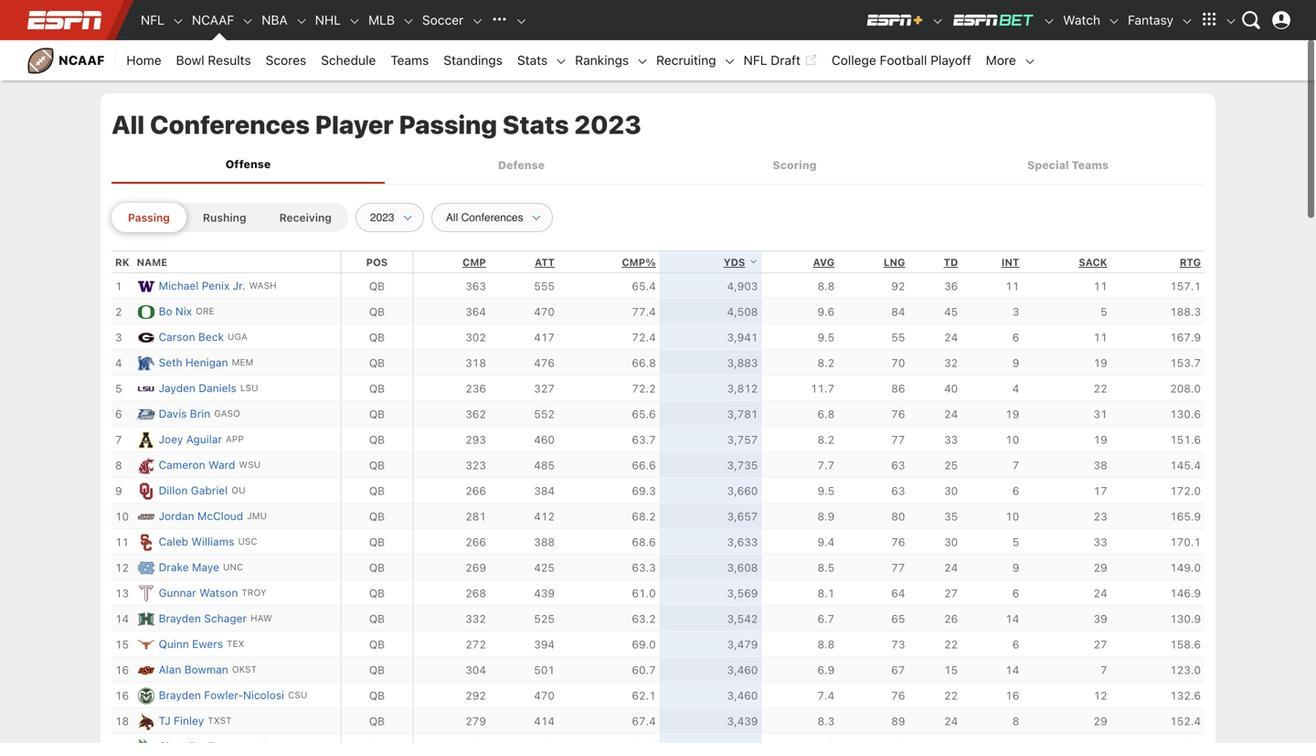 Task type: describe. For each thing, give the bounding box(es) containing it.
stats image
[[555, 55, 568, 68]]

tj
[[159, 715, 171, 727]]

drake maye link
[[159, 559, 219, 576]]

offense
[[226, 157, 271, 170]]

76 for 22
[[891, 689, 905, 702]]

ore
[[196, 306, 214, 316]]

130.6
[[1170, 408, 1201, 421]]

ward
[[208, 459, 235, 471]]

qb for 68.6
[[369, 536, 385, 549]]

40
[[944, 382, 958, 395]]

1 vertical spatial 9
[[115, 485, 122, 497]]

363
[[465, 280, 486, 293]]

0 horizontal spatial ncaaf link
[[18, 40, 116, 80]]

80
[[891, 510, 905, 523]]

conferences
[[150, 109, 310, 139]]

soccer image
[[471, 15, 484, 28]]

1 horizontal spatial 15
[[944, 664, 958, 677]]

417
[[534, 331, 555, 344]]

62.1
[[632, 689, 656, 702]]

76 for 30
[[891, 536, 905, 549]]

teams link
[[383, 40, 436, 80]]

470 for 292
[[534, 689, 555, 702]]

9.4
[[818, 536, 835, 549]]

nba image
[[295, 15, 308, 28]]

66.6
[[632, 459, 656, 472]]

qb for 62.1
[[369, 689, 385, 702]]

77 for 24
[[891, 561, 905, 574]]

2023
[[574, 109, 642, 139]]

global navigation element
[[18, 0, 1298, 40]]

gaso
[[214, 408, 240, 419]]

nhl
[[315, 12, 341, 27]]

68.2
[[632, 510, 656, 523]]

bowl results link
[[169, 40, 258, 80]]

joey aguilar link
[[159, 431, 222, 448]]

0 horizontal spatial ncaaf
[[59, 53, 105, 68]]

williams
[[191, 535, 234, 548]]

9 for 425
[[1013, 561, 1019, 574]]

0 horizontal spatial 27
[[944, 587, 958, 600]]

63.7
[[632, 433, 656, 446]]

qb for 60.7
[[369, 664, 385, 677]]

14 for 501
[[1006, 664, 1019, 677]]

327
[[534, 382, 555, 395]]

485
[[534, 459, 555, 472]]

72.2
[[632, 382, 656, 395]]

11 down 'sack' link
[[1094, 331, 1108, 344]]

unc
[[223, 562, 243, 572]]

26
[[944, 613, 958, 625]]

266 for 388
[[465, 536, 486, 549]]

7.7
[[818, 459, 835, 472]]

football
[[880, 53, 927, 68]]

cameron ward wsu
[[159, 459, 261, 471]]

0 vertical spatial 12
[[115, 561, 129, 574]]

nba link
[[254, 0, 295, 40]]

1 horizontal spatial 7
[[1013, 459, 1019, 472]]

tex
[[227, 639, 244, 649]]

drake
[[159, 561, 189, 574]]

att
[[535, 257, 555, 268]]

avg
[[813, 257, 835, 268]]

qb for 72.2
[[369, 382, 385, 395]]

16 for brayden fowler-nicolosi
[[115, 689, 129, 702]]

michael penix jr. wash
[[159, 279, 277, 292]]

3,479
[[727, 638, 758, 651]]

alan bowman okst
[[159, 663, 257, 676]]

0 vertical spatial 22
[[1094, 382, 1108, 395]]

brin
[[190, 407, 210, 420]]

nix
[[175, 305, 192, 318]]

receiving
[[279, 211, 332, 224]]

0 vertical spatial 5
[[1101, 305, 1108, 318]]

167.9
[[1170, 331, 1201, 344]]

11 down int
[[1006, 280, 1019, 293]]

460
[[534, 433, 555, 446]]

10 for 460
[[1006, 433, 1019, 446]]

84
[[891, 305, 905, 318]]

525
[[534, 613, 555, 625]]

8.8 for 92
[[818, 280, 835, 293]]

65.6
[[632, 408, 656, 421]]

6 for 3,569
[[1013, 587, 1019, 600]]

fantasy image
[[1181, 15, 1194, 28]]

439
[[534, 587, 555, 600]]

nfl for nfl
[[141, 12, 164, 27]]

int link
[[1002, 257, 1019, 268]]

11 up 13
[[115, 536, 129, 549]]

stats inside "link"
[[517, 53, 548, 68]]

16 for alan bowman
[[115, 664, 129, 677]]

24 for 19
[[944, 408, 958, 421]]

9 for 476
[[1013, 357, 1019, 369]]

1 vertical spatial 33
[[1094, 536, 1108, 549]]

seth
[[159, 356, 182, 369]]

qb for 63.2
[[369, 613, 385, 625]]

qb for 63.3
[[369, 561, 385, 574]]

usc
[[238, 536, 257, 547]]

more
[[986, 53, 1016, 68]]

rushing
[[203, 211, 246, 224]]

rk
[[115, 257, 129, 268]]

266 for 384
[[465, 485, 486, 497]]

special
[[1027, 158, 1069, 171]]

65
[[891, 613, 905, 625]]

45
[[944, 305, 958, 318]]

more link
[[979, 40, 1024, 80]]

joey
[[159, 433, 183, 446]]

64
[[891, 587, 905, 600]]

penix
[[202, 279, 230, 292]]

avg link
[[813, 257, 835, 268]]

ncaaf image
[[241, 15, 254, 28]]

1 horizontal spatial more espn image
[[1225, 15, 1238, 28]]

29 for 149.0
[[1094, 561, 1108, 574]]

0 horizontal spatial more espn image
[[1196, 6, 1223, 34]]

tab list inside standings page main content
[[112, 146, 1205, 184]]

3,660
[[727, 485, 758, 497]]

nfl image
[[172, 15, 185, 28]]

0 horizontal spatial 5
[[115, 382, 122, 395]]

espn more sports home page image
[[486, 6, 513, 34]]

nhl image
[[348, 15, 361, 28]]

0 vertical spatial teams
[[391, 53, 429, 68]]

6 for 3,941
[[1013, 331, 1019, 344]]

qb for 77.4
[[369, 305, 385, 318]]

ncaaf inside global navigation element
[[192, 12, 234, 27]]

123.0
[[1170, 664, 1201, 677]]

recruiting link
[[649, 40, 724, 80]]

more image
[[1024, 55, 1036, 68]]

nfl draft
[[744, 53, 801, 68]]

24 for 8
[[944, 715, 958, 728]]

1 vertical spatial 8
[[1013, 715, 1019, 728]]

schedule link
[[314, 40, 383, 80]]

external link image
[[804, 49, 817, 71]]

ewers
[[192, 638, 223, 651]]

scoring
[[773, 158, 817, 171]]

208.0
[[1170, 382, 1201, 395]]

qb for 68.2
[[369, 510, 385, 523]]

seth henigan link
[[159, 354, 228, 371]]

11 down sack
[[1094, 280, 1108, 293]]

mlb
[[368, 12, 395, 27]]

70
[[891, 357, 905, 369]]

60.7
[[632, 664, 656, 677]]

17
[[1094, 485, 1108, 497]]

8.8 for 73
[[818, 638, 835, 651]]

special teams link
[[931, 148, 1205, 182]]

recruiting image
[[724, 55, 736, 68]]

68.6
[[632, 536, 656, 549]]

ou
[[231, 485, 245, 496]]

149.0
[[1170, 561, 1201, 574]]

brayden fowler-nicolosi csu
[[159, 689, 307, 702]]

college football playoff link
[[824, 40, 979, 80]]

espn+ image
[[866, 13, 924, 27]]

132.6
[[1170, 689, 1201, 702]]

1 vertical spatial 27
[[1094, 638, 1108, 651]]

espn plus image
[[932, 15, 944, 28]]

3,941
[[727, 331, 758, 344]]

profile management image
[[1272, 11, 1291, 29]]

19 for 9
[[1094, 357, 1108, 369]]

157.1
[[1170, 280, 1201, 293]]

152.4
[[1170, 715, 1201, 728]]

1 horizontal spatial 12
[[1094, 689, 1108, 702]]

qb for 65.6
[[369, 408, 385, 421]]

teams inside standings page main content
[[1072, 158, 1109, 171]]

3,460 for 7.4
[[727, 689, 758, 702]]



Task type: vqa. For each thing, say whether or not it's contained in the screenshot.
the crew
no



Task type: locate. For each thing, give the bounding box(es) containing it.
0 horizontal spatial nfl
[[141, 12, 164, 27]]

qb for 65.4
[[369, 280, 385, 293]]

0 vertical spatial 33
[[944, 433, 958, 446]]

1 vertical spatial 8.8
[[818, 638, 835, 651]]

8.1
[[818, 587, 835, 600]]

ncaaf link up bowl results
[[185, 0, 241, 40]]

0 horizontal spatial 8
[[115, 459, 122, 472]]

7 qb from the top
[[369, 433, 385, 446]]

1 horizontal spatial passing
[[399, 109, 497, 139]]

qb for 69.3
[[369, 485, 385, 497]]

76 down 86
[[891, 408, 905, 421]]

29 left the 152.4
[[1094, 715, 1108, 728]]

552
[[534, 408, 555, 421]]

272
[[465, 638, 486, 651]]

0 vertical spatial 470
[[534, 305, 555, 318]]

14 for 525
[[1006, 613, 1019, 625]]

1 vertical spatial passing
[[128, 211, 170, 224]]

22 for 6
[[944, 638, 958, 651]]

30 for 63
[[944, 485, 958, 497]]

watch image
[[1108, 15, 1121, 28]]

cmp
[[463, 257, 486, 268]]

1 brayden from the top
[[159, 612, 201, 625]]

2 9.5 from the top
[[818, 485, 835, 497]]

1 63 from the top
[[891, 459, 905, 472]]

29 for 152.4
[[1094, 715, 1108, 728]]

19 down 31
[[1094, 433, 1108, 446]]

0 vertical spatial 7
[[115, 433, 122, 446]]

tj finley txst
[[159, 715, 232, 727]]

3 76 from the top
[[891, 689, 905, 702]]

1 horizontal spatial 5
[[1013, 536, 1019, 549]]

2 63 from the top
[[891, 485, 905, 497]]

8.8 down the 6.7
[[818, 638, 835, 651]]

24 right 89
[[944, 715, 958, 728]]

qb for 69.0
[[369, 638, 385, 651]]

2 vertical spatial 76
[[891, 689, 905, 702]]

stats up defense
[[503, 109, 569, 139]]

0 vertical spatial 266
[[465, 485, 486, 497]]

384
[[534, 485, 555, 497]]

brayden up tj finley link
[[159, 689, 201, 702]]

1 8.2 from the top
[[818, 357, 835, 369]]

25
[[944, 459, 958, 472]]

1 30 from the top
[[944, 485, 958, 497]]

michael
[[159, 279, 199, 292]]

1 vertical spatial 9.5
[[818, 485, 835, 497]]

24 for 9
[[944, 561, 958, 574]]

12 up 13
[[115, 561, 129, 574]]

qb for 67.4
[[369, 715, 385, 728]]

19 for 10
[[1094, 433, 1108, 446]]

2 8.2 from the top
[[818, 433, 835, 446]]

0 vertical spatial brayden
[[159, 612, 201, 625]]

passing up name
[[128, 211, 170, 224]]

10 for 412
[[1006, 510, 1019, 523]]

76 down 67
[[891, 689, 905, 702]]

0 horizontal spatial 4
[[115, 357, 122, 369]]

2 vertical spatial 9
[[1013, 561, 1019, 574]]

266 up 269
[[465, 536, 486, 549]]

12 down 39
[[1094, 689, 1108, 702]]

19 left 31
[[1006, 408, 1019, 421]]

0 horizontal spatial 15
[[115, 638, 129, 651]]

uga
[[228, 332, 247, 342]]

8.3
[[818, 715, 835, 728]]

6.9
[[818, 664, 835, 677]]

69.3
[[632, 485, 656, 497]]

1 vertical spatial 8.2
[[818, 433, 835, 446]]

more sports image
[[515, 15, 528, 28]]

3,460 down 3,479
[[727, 664, 758, 677]]

170.1
[[1170, 536, 1201, 549]]

86
[[891, 382, 905, 395]]

24 down 40
[[944, 408, 958, 421]]

dillon
[[159, 484, 188, 497]]

9.5 for 63
[[818, 485, 835, 497]]

7 right 25
[[1013, 459, 1019, 472]]

2 30 from the top
[[944, 536, 958, 549]]

1 horizontal spatial teams
[[1072, 158, 1109, 171]]

nfl left nfl icon
[[141, 12, 164, 27]]

394
[[534, 638, 555, 651]]

1 vertical spatial teams
[[1072, 158, 1109, 171]]

29 up 39
[[1094, 561, 1108, 574]]

nhl link
[[308, 0, 348, 40]]

3 down 2
[[115, 331, 122, 344]]

brayden for brayden schager
[[159, 612, 201, 625]]

7.4
[[818, 689, 835, 702]]

130.9
[[1170, 613, 1201, 625]]

13 qb from the top
[[369, 587, 385, 600]]

teams right "special"
[[1072, 158, 1109, 171]]

1 vertical spatial 15
[[944, 664, 958, 677]]

2 29 from the top
[[1094, 715, 1108, 728]]

1 horizontal spatial 33
[[1094, 536, 1108, 549]]

0 vertical spatial 76
[[891, 408, 905, 421]]

stats
[[517, 53, 548, 68], [503, 109, 569, 139]]

ncaaf left ncaaf icon
[[192, 12, 234, 27]]

brayden
[[159, 612, 201, 625], [159, 689, 201, 702]]

more espn image
[[1196, 6, 1223, 34], [1225, 15, 1238, 28]]

passing link
[[112, 203, 186, 232]]

1 3,460 from the top
[[727, 664, 758, 677]]

0 vertical spatial 77
[[891, 433, 905, 446]]

1 horizontal spatial 27
[[1094, 638, 1108, 651]]

6 qb from the top
[[369, 408, 385, 421]]

1 76 from the top
[[891, 408, 905, 421]]

2 vertical spatial 7
[[1101, 664, 1108, 677]]

8.5
[[818, 561, 835, 574]]

jordan mccloud link
[[159, 507, 243, 525]]

2 76 from the top
[[891, 536, 905, 549]]

2 77 from the top
[[891, 561, 905, 574]]

standings page main content
[[101, 93, 1216, 743]]

1 vertical spatial ncaaf
[[59, 53, 105, 68]]

jmu
[[247, 511, 267, 521]]

joey aguilar app
[[159, 433, 244, 446]]

269
[[465, 561, 486, 574]]

stats inside standings page main content
[[503, 109, 569, 139]]

0 vertical spatial 15
[[115, 638, 129, 651]]

1 horizontal spatial ncaaf link
[[185, 0, 241, 40]]

2 vertical spatial 22
[[944, 689, 958, 702]]

tab list
[[112, 146, 1205, 184]]

4 qb from the top
[[369, 357, 385, 369]]

nfl inside nfl draft link
[[744, 53, 767, 68]]

jordan mccloud jmu
[[159, 510, 267, 523]]

76 for 24
[[891, 408, 905, 421]]

7 down 39
[[1101, 664, 1108, 677]]

1 vertical spatial brayden
[[159, 689, 201, 702]]

1 vertical spatial 12
[[1094, 689, 1108, 702]]

davis
[[159, 407, 187, 420]]

145.4
[[1170, 459, 1201, 472]]

1 470 from the top
[[534, 305, 555, 318]]

24 up 32
[[944, 331, 958, 344]]

1 horizontal spatial 4
[[1013, 382, 1019, 395]]

espn bet image
[[1043, 15, 1056, 28]]

165.9
[[1170, 510, 1201, 523]]

2 qb from the top
[[369, 305, 385, 318]]

caleb williams usc
[[159, 535, 257, 548]]

3 down int
[[1013, 305, 1019, 318]]

brayden down gunnar
[[159, 612, 201, 625]]

24 for 6
[[944, 331, 958, 344]]

stats left stats image
[[517, 53, 548, 68]]

470 down 555
[[534, 305, 555, 318]]

1 vertical spatial 63
[[891, 485, 905, 497]]

tab list containing offense
[[112, 146, 1205, 184]]

14 qb from the top
[[369, 613, 385, 625]]

15 qb from the top
[[369, 638, 385, 651]]

188.3
[[1170, 305, 1201, 318]]

1 vertical spatial 30
[[944, 536, 958, 549]]

9.6
[[818, 305, 835, 318]]

8.2 for 77
[[818, 433, 835, 446]]

6 for 3,660
[[1013, 485, 1019, 497]]

0 vertical spatial 27
[[944, 587, 958, 600]]

0 vertical spatial 8.8
[[818, 280, 835, 293]]

0 vertical spatial ncaaf
[[192, 12, 234, 27]]

2 horizontal spatial 7
[[1101, 664, 1108, 677]]

30 for 76
[[944, 536, 958, 549]]

13
[[115, 587, 129, 600]]

0 vertical spatial nfl
[[141, 12, 164, 27]]

0 vertical spatial 3,460
[[727, 664, 758, 677]]

8.2 up 7.7
[[818, 433, 835, 446]]

playoff
[[931, 53, 971, 68]]

11 qb from the top
[[369, 536, 385, 549]]

ncaaf link left home link
[[18, 40, 116, 80]]

results
[[208, 53, 251, 68]]

33 up 25
[[944, 433, 958, 446]]

gabriel
[[191, 484, 228, 497]]

76 down 80
[[891, 536, 905, 549]]

69.0
[[632, 638, 656, 651]]

nfl right recruiting image
[[744, 53, 767, 68]]

td
[[944, 257, 958, 268]]

2 3,460 from the top
[[727, 689, 758, 702]]

3 qb from the top
[[369, 331, 385, 344]]

1 vertical spatial 76
[[891, 536, 905, 549]]

1 vertical spatial 4
[[1013, 382, 1019, 395]]

3,460 for 6.9
[[727, 664, 758, 677]]

1 horizontal spatial ncaaf
[[192, 12, 234, 27]]

9.5 for 55
[[818, 331, 835, 344]]

jr.
[[233, 279, 245, 292]]

0 horizontal spatial 33
[[944, 433, 958, 446]]

77 up the 64
[[891, 561, 905, 574]]

24 down 35
[[944, 561, 958, 574]]

15 down 13
[[115, 638, 129, 651]]

recruiting
[[656, 53, 716, 68]]

0 vertical spatial 8
[[115, 459, 122, 472]]

414
[[534, 715, 555, 728]]

279
[[465, 715, 486, 728]]

0 vertical spatial 30
[[944, 485, 958, 497]]

1 vertical spatial 266
[[465, 536, 486, 549]]

27 down 39
[[1094, 638, 1108, 651]]

77 for 33
[[891, 433, 905, 446]]

0 horizontal spatial teams
[[391, 53, 429, 68]]

14
[[115, 613, 129, 625], [1006, 613, 1019, 625], [1006, 664, 1019, 677]]

470
[[534, 305, 555, 318], [534, 689, 555, 702]]

8.2 for 70
[[818, 357, 835, 369]]

1 8.8 from the top
[[818, 280, 835, 293]]

2 vertical spatial 5
[[1013, 536, 1019, 549]]

63 for 30
[[891, 485, 905, 497]]

16 qb from the top
[[369, 664, 385, 677]]

266 up 281
[[465, 485, 486, 497]]

332
[[465, 613, 486, 625]]

1 vertical spatial 3,460
[[727, 689, 758, 702]]

63 for 25
[[891, 459, 905, 472]]

268
[[465, 587, 486, 600]]

0 vertical spatial 63
[[891, 459, 905, 472]]

mlb link
[[361, 0, 402, 40]]

2 brayden from the top
[[159, 689, 201, 702]]

att link
[[535, 257, 555, 268]]

defense link
[[385, 148, 658, 182]]

1 vertical spatial 470
[[534, 689, 555, 702]]

teams down "mlb" image
[[391, 53, 429, 68]]

1 vertical spatial nfl
[[744, 53, 767, 68]]

0 horizontal spatial 12
[[115, 561, 129, 574]]

3,460 up 3,439
[[727, 689, 758, 702]]

1 266 from the top
[[465, 485, 486, 497]]

4 right 40
[[1013, 382, 1019, 395]]

17 qb from the top
[[369, 689, 385, 702]]

passing
[[399, 109, 497, 139], [128, 211, 170, 224]]

0 vertical spatial 29
[[1094, 561, 1108, 574]]

7 left joey
[[115, 433, 122, 446]]

8
[[115, 459, 122, 472], [1013, 715, 1019, 728]]

19
[[1094, 357, 1108, 369], [1006, 408, 1019, 421], [1094, 433, 1108, 446]]

0 vertical spatial 8.2
[[818, 357, 835, 369]]

2 470 from the top
[[534, 689, 555, 702]]

33 down 23
[[1094, 536, 1108, 549]]

qb for 66.8
[[369, 357, 385, 369]]

rtg link
[[1180, 257, 1201, 268]]

csu
[[288, 690, 307, 700]]

22 for 16
[[944, 689, 958, 702]]

0 vertical spatial 19
[[1094, 357, 1108, 369]]

12 qb from the top
[[369, 561, 385, 574]]

jayden
[[159, 382, 196, 395]]

standings link
[[436, 40, 510, 80]]

quinn ewers link
[[159, 635, 223, 653]]

36
[[944, 280, 958, 293]]

1 horizontal spatial 3
[[1013, 305, 1019, 318]]

1 vertical spatial 22
[[944, 638, 958, 651]]

27 up 26
[[944, 587, 958, 600]]

8.8 down avg
[[818, 280, 835, 293]]

ncaaf left home
[[59, 53, 105, 68]]

1 vertical spatial 77
[[891, 561, 905, 574]]

0 vertical spatial 3
[[1013, 305, 1019, 318]]

153.7
[[1170, 357, 1201, 369]]

8 qb from the top
[[369, 459, 385, 472]]

2 266 from the top
[[465, 536, 486, 549]]

67
[[891, 664, 905, 677]]

1 77 from the top
[[891, 433, 905, 446]]

fantasy
[[1128, 12, 1174, 27]]

425
[[534, 561, 555, 574]]

qb for 61.0
[[369, 587, 385, 600]]

470 down 501
[[534, 689, 555, 702]]

24 up 39
[[1094, 587, 1108, 600]]

1 horizontal spatial 8
[[1013, 715, 1019, 728]]

qb for 66.6
[[369, 459, 385, 472]]

1 vertical spatial 3
[[115, 331, 122, 344]]

3,657
[[727, 510, 758, 523]]

30 down 35
[[944, 536, 958, 549]]

0 vertical spatial 4
[[115, 357, 122, 369]]

nfl inside nfl link
[[141, 12, 164, 27]]

2 vertical spatial 19
[[1094, 433, 1108, 446]]

home link
[[119, 40, 169, 80]]

0 horizontal spatial passing
[[128, 211, 170, 224]]

mlb image
[[402, 15, 415, 28]]

rankings image
[[636, 55, 649, 68]]

0 vertical spatial stats
[[517, 53, 548, 68]]

15 down 26
[[944, 664, 958, 677]]

1 horizontal spatial nfl
[[744, 53, 767, 68]]

bo
[[159, 305, 172, 318]]

1 qb from the top
[[369, 280, 385, 293]]

72.4
[[632, 331, 656, 344]]

beck
[[198, 331, 224, 343]]

1 vertical spatial 7
[[1013, 459, 1019, 472]]

jayden daniels lsu
[[159, 382, 258, 395]]

6 for 3,479
[[1013, 638, 1019, 651]]

77 down 86
[[891, 433, 905, 446]]

qb for 63.7
[[369, 433, 385, 446]]

9.5 down 7.7
[[818, 485, 835, 497]]

scores
[[266, 53, 306, 68]]

2 horizontal spatial 5
[[1101, 305, 1108, 318]]

soccer
[[422, 12, 464, 27]]

yds
[[724, 257, 745, 268]]

1 29 from the top
[[1094, 561, 1108, 574]]

38
[[1094, 459, 1108, 472]]

4,903
[[727, 280, 758, 293]]

gunnar watson troy
[[159, 587, 267, 599]]

2 8.8 from the top
[[818, 638, 835, 651]]

412
[[534, 510, 555, 523]]

4 down 2
[[115, 357, 122, 369]]

318
[[465, 357, 486, 369]]

qb for 72.4
[[369, 331, 385, 344]]

brayden for brayden fowler-nicolosi
[[159, 689, 201, 702]]

0 vertical spatial passing
[[399, 109, 497, 139]]

8.2 up 11.7
[[818, 357, 835, 369]]

5 qb from the top
[[369, 382, 385, 395]]

espn bet image
[[952, 13, 1036, 27]]

passing down standings link
[[399, 109, 497, 139]]

1 vertical spatial 29
[[1094, 715, 1108, 728]]

323
[[465, 459, 486, 472]]

9.5 down 9.6
[[818, 331, 835, 344]]

10 qb from the top
[[369, 510, 385, 523]]

9 qb from the top
[[369, 485, 385, 497]]

nfl for nfl draft
[[744, 53, 767, 68]]

1 vertical spatial 5
[[115, 382, 122, 395]]

1 vertical spatial 19
[[1006, 408, 1019, 421]]

470 for 364
[[534, 305, 555, 318]]

30 up 35
[[944, 485, 958, 497]]

0 horizontal spatial 7
[[115, 433, 122, 446]]

1 9.5 from the top
[[818, 331, 835, 344]]

362
[[465, 408, 486, 421]]

name
[[137, 257, 167, 268]]

cmp%
[[622, 257, 656, 268]]

0 horizontal spatial 3
[[115, 331, 122, 344]]

0 vertical spatial 9
[[1013, 357, 1019, 369]]

19 up 31
[[1094, 357, 1108, 369]]

0 vertical spatial 9.5
[[818, 331, 835, 344]]

player
[[315, 109, 394, 139]]

1 vertical spatial stats
[[503, 109, 569, 139]]

18 qb from the top
[[369, 715, 385, 728]]



